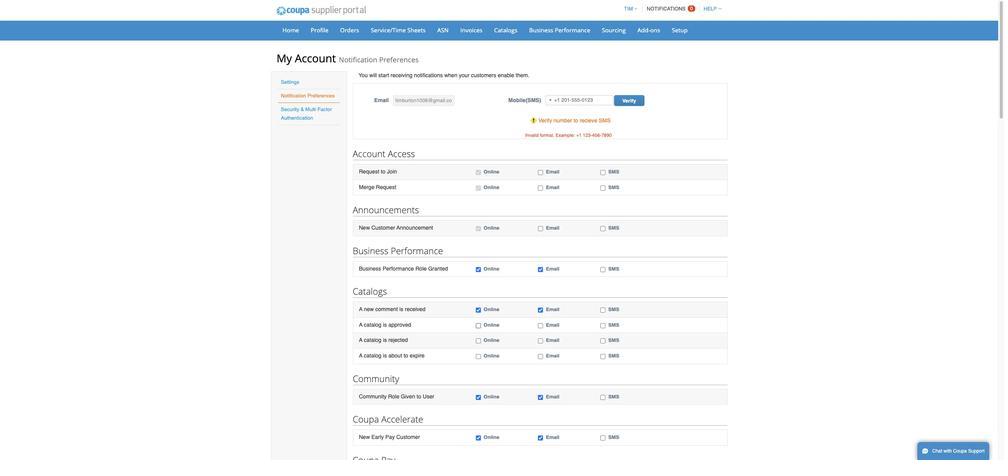 Task type: describe. For each thing, give the bounding box(es) containing it.
when
[[444, 72, 458, 78]]

receiving
[[391, 72, 413, 78]]

sms for merge request
[[608, 185, 619, 190]]

community for community
[[353, 373, 399, 385]]

security & multi factor authentication link
[[281, 107, 332, 121]]

service/time
[[371, 26, 406, 34]]

0 vertical spatial catalogs
[[494, 26, 518, 34]]

123-
[[583, 133, 592, 138]]

sms for a new comment is received
[[608, 307, 619, 313]]

tim link
[[621, 6, 638, 12]]

multi
[[306, 107, 316, 112]]

asn link
[[432, 24, 454, 36]]

7890
[[602, 133, 612, 138]]

&
[[301, 107, 304, 112]]

community for community role given to user
[[359, 394, 387, 400]]

catalog for a catalog is about to expire
[[364, 353, 382, 359]]

tim
[[624, 6, 633, 12]]

setup
[[672, 26, 688, 34]]

verify button
[[614, 95, 645, 106]]

online for merge request
[[484, 185, 500, 190]]

merge
[[359, 184, 375, 190]]

add-ons link
[[633, 24, 665, 36]]

+1
[[576, 133, 582, 138]]

is left received at the left of page
[[399, 307, 403, 313]]

start
[[379, 72, 389, 78]]

chat
[[933, 449, 943, 455]]

expire
[[410, 353, 425, 359]]

preferences inside my account notification preferences
[[379, 55, 419, 64]]

online for a catalog is about to expire
[[484, 353, 500, 359]]

invoices link
[[455, 24, 488, 36]]

0 vertical spatial business performance
[[529, 26, 590, 34]]

a for a new comment is received
[[359, 307, 363, 313]]

coupa accelerate
[[353, 414, 423, 426]]

you will start receiving notifications when your customers enable them.
[[359, 72, 530, 78]]

1 vertical spatial business
[[353, 245, 389, 257]]

is for rejected
[[383, 338, 387, 344]]

a for a catalog is rejected
[[359, 338, 363, 344]]

business performance role granted
[[359, 266, 448, 272]]

settings
[[281, 79, 299, 85]]

with
[[944, 449, 952, 455]]

add-
[[638, 26, 650, 34]]

announcements
[[353, 204, 419, 216]]

chat with coupa support button
[[918, 443, 990, 461]]

business performance link
[[524, 24, 596, 36]]

verify for verify
[[623, 98, 636, 104]]

given
[[401, 394, 415, 400]]

email for a catalog is about to expire
[[546, 353, 560, 359]]

sms for a catalog is about to expire
[[608, 353, 619, 359]]

approved
[[389, 322, 411, 328]]

notification inside my account notification preferences
[[339, 55, 377, 64]]

2 vertical spatial business
[[359, 266, 381, 272]]

email for new customer announcement
[[546, 225, 560, 231]]

new for new customer announcement
[[359, 225, 370, 231]]

verify for verify number to recieve sms
[[539, 118, 552, 124]]

to right about
[[404, 353, 408, 359]]

will
[[369, 72, 377, 78]]

email for request to join
[[546, 169, 560, 175]]

new for new early pay customer
[[359, 435, 370, 441]]

0 vertical spatial customer
[[372, 225, 395, 231]]

0 horizontal spatial role
[[388, 394, 399, 400]]

setup link
[[667, 24, 693, 36]]

service/time sheets link
[[366, 24, 431, 36]]

online for community role given to user
[[484, 394, 500, 400]]

a for a catalog is about to expire
[[359, 353, 363, 359]]

invalid format. example: +1 123-456-7890
[[525, 133, 612, 138]]

comment
[[375, 307, 398, 313]]

is for approved
[[383, 322, 387, 328]]

1 vertical spatial account
[[353, 148, 386, 160]]

online for a new comment is received
[[484, 307, 500, 313]]

online for new early pay customer
[[484, 435, 500, 441]]

example:
[[556, 133, 575, 138]]

notifications
[[414, 72, 443, 78]]

online for a catalog is rejected
[[484, 338, 500, 344]]

email for a catalog is approved
[[546, 322, 560, 328]]

home
[[283, 26, 299, 34]]

ons
[[650, 26, 660, 34]]

new customer announcement
[[359, 225, 433, 231]]

email for community role given to user
[[546, 394, 560, 400]]

notifications 0
[[647, 5, 693, 12]]

sms for a catalog is approved
[[608, 322, 619, 328]]

customers
[[471, 72, 496, 78]]

rejected
[[389, 338, 408, 344]]

new
[[364, 307, 374, 313]]

0
[[690, 5, 693, 11]]

settings link
[[281, 79, 299, 85]]

join
[[387, 169, 397, 175]]

orders link
[[335, 24, 364, 36]]

0 horizontal spatial notification
[[281, 93, 306, 99]]

online for request to join
[[484, 169, 500, 175]]

sheets
[[407, 26, 426, 34]]

mobile(sms)
[[508, 97, 541, 103]]

email for merge request
[[546, 185, 560, 190]]

announcement
[[397, 225, 433, 231]]

format.
[[540, 133, 555, 138]]

catalog for a catalog is approved
[[364, 322, 382, 328]]

profile link
[[306, 24, 334, 36]]

email for a catalog is rejected
[[546, 338, 560, 344]]

0 vertical spatial performance
[[555, 26, 590, 34]]

profile
[[311, 26, 329, 34]]

1 vertical spatial request
[[376, 184, 396, 190]]

factor
[[318, 107, 332, 112]]

account access
[[353, 148, 415, 160]]

service/time sheets
[[371, 26, 426, 34]]

you
[[359, 72, 368, 78]]



Task type: locate. For each thing, give the bounding box(es) containing it.
preferences up factor
[[307, 93, 335, 99]]

9 online from the top
[[484, 394, 500, 400]]

1 vertical spatial notification
[[281, 93, 306, 99]]

1 horizontal spatial catalogs
[[494, 26, 518, 34]]

community role given to user
[[359, 394, 434, 400]]

notification preferences link
[[281, 93, 335, 99]]

email for new early pay customer
[[546, 435, 560, 441]]

a up a catalog is rejected at bottom
[[359, 322, 363, 328]]

invalid
[[525, 133, 539, 138]]

3 a from the top
[[359, 338, 363, 344]]

coupa right with
[[953, 449, 967, 455]]

0 vertical spatial account
[[295, 51, 336, 66]]

0 vertical spatial new
[[359, 225, 370, 231]]

1 horizontal spatial customer
[[396, 435, 420, 441]]

invoices
[[461, 26, 483, 34]]

catalog down a catalog is rejected at bottom
[[364, 353, 382, 359]]

sms for community role given to user
[[608, 394, 619, 400]]

0 vertical spatial verify
[[623, 98, 636, 104]]

0 vertical spatial request
[[359, 169, 379, 175]]

Telephone country code field
[[546, 96, 554, 105]]

security
[[281, 107, 299, 112]]

1 horizontal spatial notification
[[339, 55, 377, 64]]

1 vertical spatial business performance
[[353, 245, 443, 257]]

sms for business performance role granted
[[608, 266, 619, 272]]

business
[[529, 26, 553, 34], [353, 245, 389, 257], [359, 266, 381, 272]]

sms
[[599, 118, 611, 124], [608, 169, 619, 175], [608, 185, 619, 190], [608, 225, 619, 231], [608, 266, 619, 272], [608, 307, 619, 313], [608, 322, 619, 328], [608, 338, 619, 344], [608, 353, 619, 359], [608, 394, 619, 400], [608, 435, 619, 441]]

help
[[704, 6, 717, 12]]

a new comment is received
[[359, 307, 426, 313]]

to left join
[[381, 169, 386, 175]]

online for business performance role granted
[[484, 266, 500, 272]]

1 horizontal spatial coupa
[[953, 449, 967, 455]]

1 vertical spatial preferences
[[307, 93, 335, 99]]

is left rejected
[[383, 338, 387, 344]]

1 vertical spatial customer
[[396, 435, 420, 441]]

0 vertical spatial role
[[416, 266, 427, 272]]

1 vertical spatial role
[[388, 394, 399, 400]]

None checkbox
[[476, 170, 481, 175], [476, 186, 481, 191], [476, 227, 481, 232], [538, 227, 543, 232], [476, 267, 481, 272], [476, 308, 481, 313], [538, 324, 543, 329], [601, 324, 606, 329], [601, 339, 606, 344], [538, 355, 543, 360], [601, 355, 606, 360], [476, 395, 481, 400], [538, 395, 543, 400], [601, 395, 606, 400], [476, 170, 481, 175], [476, 186, 481, 191], [476, 227, 481, 232], [538, 227, 543, 232], [476, 267, 481, 272], [476, 308, 481, 313], [538, 324, 543, 329], [601, 324, 606, 329], [601, 339, 606, 344], [538, 355, 543, 360], [601, 355, 606, 360], [476, 395, 481, 400], [538, 395, 543, 400], [601, 395, 606, 400]]

community
[[353, 373, 399, 385], [359, 394, 387, 400]]

5 online from the top
[[484, 307, 500, 313]]

3 catalog from the top
[[364, 353, 382, 359]]

1 vertical spatial catalog
[[364, 338, 382, 344]]

a left new
[[359, 307, 363, 313]]

catalog down new
[[364, 322, 382, 328]]

enable
[[498, 72, 514, 78]]

catalog down a catalog is approved
[[364, 338, 382, 344]]

new early pay customer
[[359, 435, 420, 441]]

to
[[574, 118, 578, 124], [381, 169, 386, 175], [404, 353, 408, 359], [417, 394, 421, 400]]

0 vertical spatial catalog
[[364, 322, 382, 328]]

request up merge
[[359, 169, 379, 175]]

pay
[[385, 435, 395, 441]]

account up 'request to join' at top
[[353, 148, 386, 160]]

help link
[[700, 6, 722, 12]]

0 vertical spatial notification
[[339, 55, 377, 64]]

a for a catalog is approved
[[359, 322, 363, 328]]

2 vertical spatial performance
[[383, 266, 414, 272]]

about
[[389, 353, 402, 359]]

8 online from the top
[[484, 353, 500, 359]]

business performance
[[529, 26, 590, 34], [353, 245, 443, 257]]

a
[[359, 307, 363, 313], [359, 322, 363, 328], [359, 338, 363, 344], [359, 353, 363, 359]]

1 horizontal spatial business performance
[[529, 26, 590, 34]]

account
[[295, 51, 336, 66], [353, 148, 386, 160]]

new down announcements
[[359, 225, 370, 231]]

role left given
[[388, 394, 399, 400]]

1 vertical spatial catalogs
[[353, 286, 387, 298]]

1 horizontal spatial preferences
[[379, 55, 419, 64]]

10 online from the top
[[484, 435, 500, 441]]

to left recieve
[[574, 118, 578, 124]]

notification up you
[[339, 55, 377, 64]]

1 new from the top
[[359, 225, 370, 231]]

0 horizontal spatial customer
[[372, 225, 395, 231]]

1 vertical spatial coupa
[[953, 449, 967, 455]]

sms for request to join
[[608, 169, 619, 175]]

access
[[388, 148, 415, 160]]

sms for new customer announcement
[[608, 225, 619, 231]]

community up coupa accelerate
[[359, 394, 387, 400]]

3 online from the top
[[484, 225, 500, 231]]

role
[[416, 266, 427, 272], [388, 394, 399, 400]]

coupa up early
[[353, 414, 379, 426]]

sms for new early pay customer
[[608, 435, 619, 441]]

online
[[484, 169, 500, 175], [484, 185, 500, 190], [484, 225, 500, 231], [484, 266, 500, 272], [484, 307, 500, 313], [484, 322, 500, 328], [484, 338, 500, 344], [484, 353, 500, 359], [484, 394, 500, 400], [484, 435, 500, 441]]

verify inside button
[[623, 98, 636, 104]]

0 horizontal spatial catalogs
[[353, 286, 387, 298]]

request to join
[[359, 169, 397, 175]]

a catalog is rejected
[[359, 338, 408, 344]]

1 catalog from the top
[[364, 322, 382, 328]]

0 horizontal spatial preferences
[[307, 93, 335, 99]]

telephone country code image
[[550, 100, 552, 101]]

is left the approved
[[383, 322, 387, 328]]

a catalog is about to expire
[[359, 353, 425, 359]]

a down a catalog is rejected at bottom
[[359, 353, 363, 359]]

0 vertical spatial coupa
[[353, 414, 379, 426]]

recieve
[[580, 118, 598, 124]]

1 vertical spatial verify
[[539, 118, 552, 124]]

to left user
[[417, 394, 421, 400]]

2 a from the top
[[359, 322, 363, 328]]

email for a new comment is received
[[546, 307, 560, 313]]

1 horizontal spatial account
[[353, 148, 386, 160]]

authentication
[[281, 115, 313, 121]]

navigation containing notifications 0
[[621, 1, 722, 16]]

notification
[[339, 55, 377, 64], [281, 93, 306, 99]]

1 vertical spatial community
[[359, 394, 387, 400]]

chat with coupa support
[[933, 449, 985, 455]]

is for about
[[383, 353, 387, 359]]

0 vertical spatial preferences
[[379, 55, 419, 64]]

2 vertical spatial catalog
[[364, 353, 382, 359]]

my
[[277, 51, 292, 66]]

email for business performance role granted
[[546, 266, 560, 272]]

account down profile on the top of the page
[[295, 51, 336, 66]]

user
[[423, 394, 434, 400]]

community up community role given to user
[[353, 373, 399, 385]]

number
[[554, 118, 572, 124]]

them.
[[516, 72, 530, 78]]

0 horizontal spatial coupa
[[353, 414, 379, 426]]

received
[[405, 307, 426, 313]]

catalog for a catalog is rejected
[[364, 338, 382, 344]]

request
[[359, 169, 379, 175], [376, 184, 396, 190]]

a down a catalog is approved
[[359, 338, 363, 344]]

catalogs link
[[489, 24, 523, 36]]

0 horizontal spatial business performance
[[353, 245, 443, 257]]

6 online from the top
[[484, 322, 500, 328]]

your
[[459, 72, 470, 78]]

notification down settings
[[281, 93, 306, 99]]

add-ons
[[638, 26, 660, 34]]

None checkbox
[[538, 170, 543, 175], [601, 170, 606, 175], [538, 186, 543, 191], [601, 186, 606, 191], [601, 227, 606, 232], [538, 267, 543, 272], [601, 267, 606, 272], [538, 308, 543, 313], [601, 308, 606, 313], [476, 324, 481, 329], [476, 339, 481, 344], [538, 339, 543, 344], [476, 355, 481, 360], [476, 436, 481, 441], [538, 436, 543, 441], [601, 436, 606, 441], [538, 170, 543, 175], [601, 170, 606, 175], [538, 186, 543, 191], [601, 186, 606, 191], [601, 227, 606, 232], [538, 267, 543, 272], [601, 267, 606, 272], [538, 308, 543, 313], [601, 308, 606, 313], [476, 324, 481, 329], [476, 339, 481, 344], [538, 339, 543, 344], [476, 355, 481, 360], [476, 436, 481, 441], [538, 436, 543, 441], [601, 436, 606, 441]]

role left the granted
[[416, 266, 427, 272]]

0 vertical spatial business
[[529, 26, 553, 34]]

0 vertical spatial community
[[353, 373, 399, 385]]

coupa supplier portal image
[[271, 1, 371, 21]]

customer right pay
[[396, 435, 420, 441]]

7 online from the top
[[484, 338, 500, 344]]

notifications
[[647, 6, 686, 12]]

catalogs
[[494, 26, 518, 34], [353, 286, 387, 298]]

verify number to recieve sms
[[539, 118, 611, 124]]

online for new customer announcement
[[484, 225, 500, 231]]

preferences up receiving
[[379, 55, 419, 64]]

customer down announcements
[[372, 225, 395, 231]]

sourcing link
[[597, 24, 631, 36]]

home link
[[277, 24, 304, 36]]

2 online from the top
[[484, 185, 500, 190]]

preferences
[[379, 55, 419, 64], [307, 93, 335, 99]]

support
[[969, 449, 985, 455]]

merge request
[[359, 184, 396, 190]]

456-
[[592, 133, 602, 138]]

+1 201-555-0123 text field
[[546, 95, 614, 105]]

0 horizontal spatial account
[[295, 51, 336, 66]]

verify
[[623, 98, 636, 104], [539, 118, 552, 124]]

early
[[372, 435, 384, 441]]

None text field
[[393, 95, 454, 106]]

accelerate
[[381, 414, 423, 426]]

catalogs right invoices
[[494, 26, 518, 34]]

1 horizontal spatial verify
[[623, 98, 636, 104]]

sms for a catalog is rejected
[[608, 338, 619, 344]]

coupa inside button
[[953, 449, 967, 455]]

my account notification preferences
[[277, 51, 419, 66]]

sourcing
[[602, 26, 626, 34]]

online for a catalog is approved
[[484, 322, 500, 328]]

is
[[399, 307, 403, 313], [383, 322, 387, 328], [383, 338, 387, 344], [383, 353, 387, 359]]

4 online from the top
[[484, 266, 500, 272]]

orders
[[340, 26, 359, 34]]

catalogs up new
[[353, 286, 387, 298]]

4 a from the top
[[359, 353, 363, 359]]

1 online from the top
[[484, 169, 500, 175]]

2 new from the top
[[359, 435, 370, 441]]

a catalog is approved
[[359, 322, 411, 328]]

notification preferences
[[281, 93, 335, 99]]

0 horizontal spatial verify
[[539, 118, 552, 124]]

2 catalog from the top
[[364, 338, 382, 344]]

security & multi factor authentication
[[281, 107, 332, 121]]

catalog
[[364, 322, 382, 328], [364, 338, 382, 344], [364, 353, 382, 359]]

navigation
[[621, 1, 722, 16]]

1 horizontal spatial role
[[416, 266, 427, 272]]

asn
[[437, 26, 449, 34]]

is left about
[[383, 353, 387, 359]]

1 vertical spatial new
[[359, 435, 370, 441]]

request down join
[[376, 184, 396, 190]]

granted
[[428, 266, 448, 272]]

1 a from the top
[[359, 307, 363, 313]]

1 vertical spatial performance
[[391, 245, 443, 257]]

new left early
[[359, 435, 370, 441]]



Task type: vqa. For each thing, say whether or not it's contained in the screenshot.
the Responses
no



